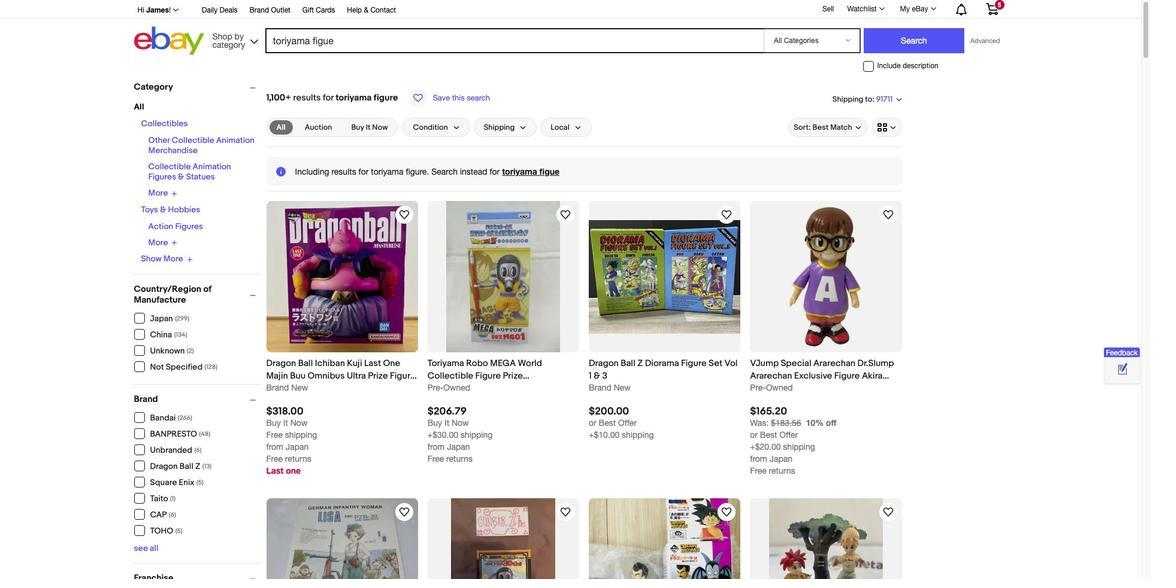 Task type: locate. For each thing, give the bounding box(es) containing it.
& left statues
[[178, 172, 184, 182]]

free inside $165.20 was: $183.56 10% off or best offer +$20.00 shipping from japan free returns
[[750, 467, 767, 476]]

now inside $318.00 buy it now free shipping from japan free returns last one
[[290, 419, 308, 429]]

brand for brand
[[134, 394, 158, 405]]

not
[[150, 362, 164, 373]]

or up the +$10.00
[[589, 419, 596, 429]]

+$10.00
[[589, 431, 619, 441]]

1 vertical spatial animation
[[193, 162, 231, 172]]

brand inside "account" navigation
[[250, 6, 269, 14]]

ararechan up exclusive
[[813, 358, 855, 370]]

1 horizontal spatial shipping
[[832, 94, 863, 104]]

2 pre- from the left
[[750, 383, 766, 393]]

shipping inside $200.00 or best offer +$10.00 shipping
[[622, 431, 654, 441]]

(5) right toho
[[175, 528, 182, 535]]

to
[[865, 94, 872, 104]]

now for $206.79
[[452, 419, 469, 429]]

pre- up $206.79 at the left bottom of page
[[428, 383, 443, 393]]

1 horizontal spatial pre-owned
[[750, 383, 793, 393]]

returns up one
[[285, 455, 311, 464]]

for up auction on the left top of page
[[323, 92, 334, 104]]

1 vertical spatial best
[[599, 419, 616, 429]]

shipping for $200.00
[[622, 431, 654, 441]]

0 horizontal spatial shipping
[[484, 123, 515, 132]]

0 vertical spatial shipping
[[832, 94, 863, 104]]

1 horizontal spatial (6)
[[194, 447, 202, 455]]

best right sort:
[[813, 123, 829, 132]]

1 horizontal spatial best
[[760, 431, 777, 441]]

cap
[[150, 510, 167, 521]]

dragon ball z diorama figure set vol 1 & 3 brand new
[[589, 358, 738, 393]]

brand for brand new
[[266, 383, 289, 393]]

figure inside the toriyama robo mega world collectible figure prize (banpresto)
[[475, 371, 501, 382]]

all link
[[269, 120, 293, 135]]

1 horizontal spatial (5)
[[196, 479, 204, 487]]

0 horizontal spatial prize
[[368, 371, 388, 382]]

1 vertical spatial more button
[[148, 237, 178, 248]]

1 horizontal spatial z
[[637, 358, 643, 370]]

buy for $206.79
[[428, 419, 442, 429]]

1 vertical spatial z
[[195, 462, 200, 472]]

gift cards
[[302, 6, 335, 14]]

toriyama left the figure.
[[371, 167, 403, 177]]

world
[[518, 358, 542, 370]]

none text field containing was:
[[750, 419, 801, 429]]

2 pre-owned from the left
[[750, 383, 793, 393]]

best down $200.00
[[599, 419, 616, 429]]

0 horizontal spatial z
[[195, 462, 200, 472]]

best
[[813, 123, 829, 132], [599, 419, 616, 429], [760, 431, 777, 441]]

z for (13)
[[195, 462, 200, 472]]

1 horizontal spatial for
[[359, 167, 369, 177]]

(6) for cap
[[169, 512, 176, 519]]

from
[[266, 443, 283, 452], [428, 443, 445, 452], [750, 455, 767, 464]]

more button down action
[[148, 237, 178, 248]]

0 vertical spatial animation
[[216, 135, 255, 146]]

daily deals link
[[202, 4, 238, 17]]

toys & hobbies
[[141, 205, 200, 215]]

toriyama
[[428, 358, 464, 370], [750, 383, 787, 395]]

pre- for $206.79
[[428, 383, 443, 393]]

or down was: at bottom right
[[750, 431, 758, 441]]

1 vertical spatial ararechan
[[750, 371, 792, 382]]

brand button
[[134, 394, 261, 405]]

results right including
[[331, 167, 356, 177]]

shipping down the $183.56
[[783, 443, 815, 452]]

shipping for $318.00
[[285, 431, 317, 441]]

0 vertical spatial offer
[[618, 419, 637, 429]]

best up the '+$20.00'
[[760, 431, 777, 441]]

or inside $200.00 or best offer +$10.00 shipping
[[589, 419, 596, 429]]

robo
[[466, 358, 488, 370]]

figures down hobbies
[[175, 221, 203, 231]]

2 owned from the left
[[766, 383, 793, 393]]

2 prize from the left
[[503, 371, 523, 382]]

last
[[364, 358, 381, 370], [266, 466, 283, 476]]

figure
[[374, 92, 398, 104]]

buy inside $318.00 buy it now free shipping from japan free returns last one
[[266, 419, 281, 429]]

ararechan down vjump
[[750, 371, 792, 382]]

None submit
[[864, 28, 964, 53]]

10%
[[806, 418, 824, 429]]

pre-owned up $165.20
[[750, 383, 793, 393]]

more button up toys & hobbies at the left of page
[[148, 188, 178, 199]]

2 horizontal spatial best
[[813, 123, 829, 132]]

returns inside $206.79 buy it now +$30.00 shipping from japan free returns
[[446, 455, 473, 464]]

dragon up square
[[150, 462, 178, 472]]

cap (6)
[[150, 510, 176, 521]]

save this search button
[[405, 88, 494, 108]]

(5) right enix
[[196, 479, 204, 487]]

offer down the $183.56
[[779, 431, 798, 441]]

action figures link
[[148, 221, 203, 231]]

0 horizontal spatial pre-
[[428, 383, 443, 393]]

new down buu
[[291, 383, 308, 393]]

1 horizontal spatial from
[[428, 443, 445, 452]]

1 vertical spatial or
[[750, 431, 758, 441]]

0 horizontal spatial for
[[323, 92, 334, 104]]

2 vertical spatial collectible
[[428, 371, 473, 382]]

0 horizontal spatial all
[[134, 102, 144, 112]]

brand for brand outlet
[[250, 6, 269, 14]]

1 vertical spatial figures
[[175, 221, 203, 231]]

shipping left to at the top right
[[832, 94, 863, 104]]

now
[[372, 123, 388, 132], [290, 419, 308, 429], [452, 419, 469, 429]]

1 horizontal spatial toriyama
[[750, 383, 787, 395]]

german infantry woman lisa figure  plastic model kit akira toriyama autographed image
[[266, 499, 418, 580]]

0 vertical spatial best
[[813, 123, 829, 132]]

offer
[[618, 419, 637, 429], [779, 431, 798, 441]]

1 vertical spatial collectible
[[148, 162, 191, 172]]

2 vertical spatial best
[[760, 431, 777, 441]]

buy for $318.00
[[266, 419, 281, 429]]

collectible up (banpresto)
[[428, 371, 473, 382]]

figure down one
[[390, 371, 415, 382]]

pre-owned up $206.79 at the left bottom of page
[[428, 383, 470, 393]]

figure down robo
[[475, 371, 501, 382]]

1 horizontal spatial ball
[[298, 358, 313, 370]]

1 horizontal spatial it
[[366, 123, 370, 132]]

or inside $165.20 was: $183.56 10% off or best offer +$20.00 shipping from japan free returns
[[750, 431, 758, 441]]

last left one
[[266, 466, 283, 476]]

buy up +$30.00 on the left bottom
[[428, 419, 442, 429]]

by
[[235, 31, 244, 41]]

it down $206.79 at the left bottom of page
[[444, 419, 449, 429]]

z left (13)
[[195, 462, 200, 472]]

toys & hobbies link
[[141, 205, 200, 215]]

owned up $165.20
[[766, 383, 793, 393]]

shipping down $318.00
[[285, 431, 317, 441]]

from for $206.79
[[428, 443, 445, 452]]

ball up buu
[[298, 358, 313, 370]]

country/region of manufacture
[[134, 284, 211, 306]]

0 horizontal spatial (5)
[[175, 528, 182, 535]]

one
[[286, 466, 301, 476]]

All selected text field
[[276, 122, 286, 133]]

best inside dropdown button
[[813, 123, 829, 132]]

pre- for $165.20
[[750, 383, 766, 393]]

now for $318.00
[[290, 419, 308, 429]]

& right 1
[[594, 371, 600, 382]]

offer down $200.00
[[618, 419, 637, 429]]

figure left set
[[681, 358, 707, 370]]

vjump
[[750, 358, 779, 370]]

see all
[[134, 544, 158, 554]]

dragon for 1
[[589, 358, 619, 370]]

now down $318.00
[[290, 419, 308, 429]]

japan (299)
[[150, 314, 189, 324]]

watch vjump special ararechan dr.slump ararechan exclusive figure akira toriyama image
[[881, 208, 895, 222]]

1 more button from the top
[[148, 188, 178, 199]]

it inside $318.00 buy it now free shipping from japan free returns last one
[[283, 419, 288, 429]]

brand down the majin
[[266, 383, 289, 393]]

ball up enix
[[180, 462, 193, 472]]

dragon up 3
[[589, 358, 619, 370]]

(5)
[[196, 479, 204, 487], [175, 528, 182, 535]]

2 horizontal spatial ball
[[621, 358, 635, 370]]

2 more button from the top
[[148, 237, 178, 248]]

japan inside $206.79 buy it now +$30.00 shipping from japan free returns
[[447, 443, 470, 452]]

from inside $165.20 was: $183.56 10% off or best offer +$20.00 shipping from japan free returns
[[750, 455, 767, 464]]

toriyama left figure
[[336, 92, 372, 104]]

figures down merchandise
[[148, 172, 176, 182]]

dragon ball ichiban kuji f dragon archives oolong disguised as a gentleman new image
[[589, 499, 740, 580]]

dragon inside dragon ball z diorama figure set vol 1 & 3 brand new
[[589, 358, 619, 370]]

other collectible animation merchandise collectible animation figures & statues
[[148, 135, 255, 182]]

prize inside dragon ball ichiban kuji last one majin buu omnibus ultra prize figure new
[[368, 371, 388, 382]]

1 prize from the left
[[368, 371, 388, 382]]

1 new from the left
[[266, 383, 284, 395]]

2 horizontal spatial dragon
[[589, 358, 619, 370]]

action figures
[[148, 221, 203, 231]]

brand down 3
[[589, 383, 611, 393]]

shipping inside dropdown button
[[484, 123, 515, 132]]

auction link
[[298, 120, 339, 135]]

0 vertical spatial z
[[637, 358, 643, 370]]

listing options selector. gallery view selected. image
[[877, 123, 896, 132]]

1 horizontal spatial or
[[750, 431, 758, 441]]

toriyama up $165.20
[[750, 383, 787, 395]]

prize down one
[[368, 371, 388, 382]]

japan inside $165.20 was: $183.56 10% off or best offer +$20.00 shipping from japan free returns
[[769, 455, 792, 464]]

0 vertical spatial figures
[[148, 172, 176, 182]]

japan
[[150, 314, 173, 324], [286, 443, 309, 452], [447, 443, 470, 452], [769, 455, 792, 464]]

for right instead
[[490, 167, 500, 177]]

z inside dragon ball z diorama figure set vol 1 & 3 brand new
[[637, 358, 643, 370]]

more up toys in the top left of the page
[[148, 188, 168, 198]]

& inside other collectible animation merchandise collectible animation figures & statues
[[178, 172, 184, 182]]

outlet
[[271, 6, 290, 14]]

$165.20 was: $183.56 10% off or best offer +$20.00 shipping from japan free returns
[[750, 406, 836, 476]]

now inside $206.79 buy it now +$30.00 shipping from japan free returns
[[452, 419, 469, 429]]

0 vertical spatial toriyama
[[428, 358, 464, 370]]

1 horizontal spatial owned
[[766, 383, 793, 393]]

(banpresto)
[[428, 383, 483, 395]]

2 horizontal spatial it
[[444, 419, 449, 429]]

now down figure
[[372, 123, 388, 132]]

0 horizontal spatial results
[[293, 92, 321, 104]]

buy it now link
[[344, 120, 395, 135]]

buy inside $206.79 buy it now +$30.00 shipping from japan free returns
[[428, 419, 442, 429]]

toriyama inside vjump special ararechan dr.slump ararechan exclusive figure akira toriyama
[[750, 383, 787, 395]]

& inside "account" navigation
[[364, 6, 368, 14]]

more for first more button from the bottom
[[148, 238, 168, 248]]

1 horizontal spatial offer
[[779, 431, 798, 441]]

0 vertical spatial more
[[148, 188, 168, 198]]

toriyama inside "including results for toriyama figure. search instead for toriyama figue"
[[371, 167, 403, 177]]

collectible inside the toriyama robo mega world collectible figure prize (banpresto)
[[428, 371, 473, 382]]

1 vertical spatial offer
[[779, 431, 798, 441]]

0 vertical spatial (6)
[[194, 447, 202, 455]]

1 pre- from the left
[[428, 383, 443, 393]]

shipping inside $206.79 buy it now +$30.00 shipping from japan free returns
[[461, 431, 493, 441]]

watch dragon ball z diorama figure set vol 1 & 3 image
[[720, 208, 734, 222]]

owned
[[443, 383, 470, 393], [766, 383, 793, 393]]

0 horizontal spatial ball
[[180, 462, 193, 472]]

toho
[[150, 526, 173, 537]]

pre- down vjump
[[750, 383, 766, 393]]

returns for $318.00
[[285, 455, 311, 464]]

1 horizontal spatial new
[[291, 383, 308, 393]]

1 vertical spatial shipping
[[484, 123, 515, 132]]

merchandise
[[148, 146, 198, 156]]

(134)
[[174, 331, 187, 339]]

collectible down merchandise
[[148, 162, 191, 172]]

results
[[293, 92, 321, 104], [331, 167, 356, 177]]

from down $318.00
[[266, 443, 283, 452]]

dr.slump
[[857, 358, 894, 370]]

2 horizontal spatial now
[[452, 419, 469, 429]]

0 vertical spatial last
[[364, 358, 381, 370]]

new inside dragon ball ichiban kuji last one majin buu omnibus ultra prize figure new
[[266, 383, 284, 395]]

1 pre-owned from the left
[[428, 383, 470, 393]]

japan up one
[[286, 443, 309, 452]]

daily deals
[[202, 6, 238, 14]]

ball for omnibus
[[298, 358, 313, 370]]

0 horizontal spatial last
[[266, 466, 283, 476]]

pre-owned
[[428, 383, 470, 393], [750, 383, 793, 393]]

shipping down search
[[484, 123, 515, 132]]

2 horizontal spatial from
[[750, 455, 767, 464]]

account navigation
[[131, 0, 1007, 19]]

0 vertical spatial or
[[589, 419, 596, 429]]

brand up "bandai"
[[134, 394, 158, 405]]

more down action
[[148, 238, 168, 248]]

owned for $206.79
[[443, 383, 470, 393]]

new up $200.00
[[614, 383, 631, 393]]

results inside "including results for toriyama figure. search instead for toriyama figue"
[[331, 167, 356, 177]]

1 horizontal spatial results
[[331, 167, 356, 177]]

returns inside $318.00 buy it now free shipping from japan free returns last one
[[285, 455, 311, 464]]

japan inside $318.00 buy it now free shipping from japan free returns last one
[[286, 443, 309, 452]]

shipping inside $165.20 was: $183.56 10% off or best offer +$20.00 shipping from japan free returns
[[783, 443, 815, 452]]

brand left the outlet
[[250, 6, 269, 14]]

main content
[[261, 76, 907, 580]]

pre-owned for $206.79
[[428, 383, 470, 393]]

0 horizontal spatial now
[[290, 419, 308, 429]]

watch toriyama guest figure dragon ball kai ichiban kuji 30th banpresto guest new rare image
[[558, 506, 573, 520]]

more right show
[[163, 254, 183, 264]]

shipping
[[285, 431, 317, 441], [461, 431, 493, 441], [622, 431, 654, 441], [783, 443, 815, 452]]

2 horizontal spatial buy
[[428, 419, 442, 429]]

1 vertical spatial results
[[331, 167, 356, 177]]

0 horizontal spatial returns
[[285, 455, 311, 464]]

shipping right the +$10.00
[[622, 431, 654, 441]]

0 horizontal spatial buy
[[266, 419, 281, 429]]

returns down the '+$20.00'
[[769, 467, 795, 476]]

toriyama left figue
[[502, 167, 537, 177]]

owned up $206.79 at the left bottom of page
[[443, 383, 470, 393]]

buy down 1,100 + results for toriyama figure
[[351, 123, 364, 132]]

more for 1st more button from the top
[[148, 188, 168, 198]]

japan down the '+$20.00'
[[769, 455, 792, 464]]

1 vertical spatial toriyama
[[750, 383, 787, 395]]

figure
[[681, 358, 707, 370], [390, 371, 415, 382], [475, 371, 501, 382], [834, 371, 860, 382]]

0 horizontal spatial new
[[266, 383, 284, 395]]

for down the buy it now
[[359, 167, 369, 177]]

ararechan
[[813, 358, 855, 370], [750, 371, 792, 382]]

dragon ball z diorama figure set vol 1 & 3 heading
[[589, 358, 738, 382]]

best inside $200.00 or best offer +$10.00 shipping
[[599, 419, 616, 429]]

figure left akira
[[834, 371, 860, 382]]

1 horizontal spatial prize
[[503, 371, 523, 382]]

my ebay link
[[893, 2, 941, 16]]

:
[[872, 94, 874, 104]]

(6) right cap
[[169, 512, 176, 519]]

ball left diorama on the right bottom
[[621, 358, 635, 370]]

kuji
[[347, 358, 362, 370]]

exclusive
[[794, 371, 832, 382]]

country/region
[[134, 284, 201, 295]]

toriyama inside the toriyama robo mega world collectible figure prize (banpresto)
[[428, 358, 464, 370]]

1 vertical spatial all
[[276, 123, 286, 132]]

include
[[877, 62, 901, 70]]

show more
[[141, 254, 183, 264]]

ball inside dragon ball z diorama figure set vol 1 & 3 brand new
[[621, 358, 635, 370]]

1 horizontal spatial all
[[276, 123, 286, 132]]

prize down mega
[[503, 371, 523, 382]]

1 owned from the left
[[443, 383, 470, 393]]

from down +$30.00 on the left bottom
[[428, 443, 445, 452]]

2 vertical spatial more
[[163, 254, 183, 264]]

bandai
[[150, 413, 176, 423]]

specified
[[166, 362, 203, 373]]

(6) inside unbranded (6)
[[194, 447, 202, 455]]

it for $318.00
[[283, 419, 288, 429]]

1 horizontal spatial last
[[364, 358, 381, 370]]

(5) inside the square enix (5)
[[196, 479, 204, 487]]

None text field
[[750, 419, 801, 429]]

toys
[[141, 205, 158, 215]]

1 horizontal spatial pre-
[[750, 383, 766, 393]]

0 horizontal spatial offer
[[618, 419, 637, 429]]

ball inside dragon ball ichiban kuji last one majin buu omnibus ultra prize figure new
[[298, 358, 313, 370]]

0 horizontal spatial pre-owned
[[428, 383, 470, 393]]

1 horizontal spatial now
[[372, 123, 388, 132]]

ball for &
[[621, 358, 635, 370]]

square
[[150, 478, 177, 488]]

1 horizontal spatial ararechan
[[813, 358, 855, 370]]

0 horizontal spatial (6)
[[169, 512, 176, 519]]

from inside $206.79 buy it now +$30.00 shipping from japan free returns
[[428, 443, 445, 452]]

0 horizontal spatial it
[[283, 419, 288, 429]]

unbranded (6)
[[150, 446, 202, 456]]

category
[[212, 40, 245, 49]]

diorama
[[645, 358, 679, 370]]

shipping inside $318.00 buy it now free shipping from japan free returns last one
[[285, 431, 317, 441]]

& right help
[[364, 6, 368, 14]]

collectible animation figures & statues link
[[148, 162, 231, 182]]

dragon inside dragon ball ichiban kuji last one majin buu omnibus ultra prize figure new
[[266, 358, 296, 370]]

0 vertical spatial ararechan
[[813, 358, 855, 370]]

2 horizontal spatial new
[[614, 383, 631, 393]]

shipping for $206.79
[[461, 431, 493, 441]]

1 vertical spatial last
[[266, 466, 283, 476]]

from inside $318.00 buy it now free shipping from japan free returns last one
[[266, 443, 283, 452]]

dragon for buu
[[266, 358, 296, 370]]

shipping for shipping
[[484, 123, 515, 132]]

0 horizontal spatial owned
[[443, 383, 470, 393]]

0 horizontal spatial dragon
[[150, 462, 178, 472]]

vjump special ararechan dr.slump ararechan exclusive figure akira toriyama link
[[750, 358, 902, 395]]

$206.79
[[428, 406, 467, 418]]

z left diorama on the right bottom
[[637, 358, 643, 370]]

results right the +
[[293, 92, 321, 104]]

toriyama up (banpresto)
[[428, 358, 464, 370]]

watch dragon ball ichiban kuji last one majin buu omnibus ultra prize figure new image
[[397, 208, 411, 222]]

from down the '+$20.00'
[[750, 455, 767, 464]]

2 horizontal spatial returns
[[769, 467, 795, 476]]

all down 1,100
[[276, 123, 286, 132]]

local button
[[540, 118, 592, 137]]

all
[[150, 544, 158, 554]]

0 horizontal spatial best
[[599, 419, 616, 429]]

animation
[[216, 135, 255, 146], [193, 162, 231, 172]]

it inside $206.79 buy it now +$30.00 shipping from japan free returns
[[444, 419, 449, 429]]

shipping right +$30.00 on the left bottom
[[461, 431, 493, 441]]

0 vertical spatial (5)
[[196, 479, 204, 487]]

china (134)
[[150, 330, 187, 340]]

(6) inside "cap (6)"
[[169, 512, 176, 519]]

main content containing $318.00
[[261, 76, 907, 580]]

returns down +$30.00 on the left bottom
[[446, 455, 473, 464]]

1 horizontal spatial dragon
[[266, 358, 296, 370]]

3 new from the left
[[614, 383, 631, 393]]

shipping inside shipping to : 91711
[[832, 94, 863, 104]]

0 horizontal spatial toriyama
[[428, 358, 464, 370]]

& right toys in the top left of the page
[[160, 205, 166, 215]]

Search for anything text field
[[267, 29, 761, 52]]

square enix (5)
[[150, 478, 204, 488]]

feedback
[[1106, 349, 1138, 357]]

collectible up collectible animation figures & statues link
[[172, 135, 214, 146]]

local
[[551, 123, 569, 132]]

all down "category"
[[134, 102, 144, 112]]

show more button
[[141, 254, 193, 264]]

now down $206.79 at the left bottom of page
[[452, 419, 469, 429]]

(6) down (48)
[[194, 447, 202, 455]]

it down 1,100 + results for toriyama figure
[[366, 123, 370, 132]]

it down $318.00
[[283, 419, 288, 429]]

1 vertical spatial more
[[148, 238, 168, 248]]

new down the majin
[[266, 383, 284, 395]]

figures
[[148, 172, 176, 182], [175, 221, 203, 231]]

dragon up the majin
[[266, 358, 296, 370]]

+$20.00
[[750, 443, 781, 452]]

toriyama
[[336, 92, 372, 104], [502, 167, 537, 177], [371, 167, 403, 177]]

buy down $318.00
[[266, 419, 281, 429]]

last right kuji
[[364, 358, 381, 370]]

country/region of manufacture button
[[134, 284, 261, 306]]

daily
[[202, 6, 218, 14]]

cards
[[316, 6, 335, 14]]

1 vertical spatial (5)
[[175, 528, 182, 535]]

unbranded
[[150, 446, 192, 456]]

0 vertical spatial more button
[[148, 188, 178, 199]]

japan down +$30.00 on the left bottom
[[447, 443, 470, 452]]

0 horizontal spatial or
[[589, 419, 596, 429]]

1 vertical spatial (6)
[[169, 512, 176, 519]]

sort: best match button
[[788, 118, 867, 137]]

brand outlet link
[[250, 4, 290, 17]]

1 horizontal spatial returns
[[446, 455, 473, 464]]

0 horizontal spatial from
[[266, 443, 283, 452]]



Task type: describe. For each thing, give the bounding box(es) containing it.
shop
[[212, 31, 232, 41]]

collectible for toriyama
[[428, 371, 473, 382]]

of
[[203, 284, 211, 295]]

last inside dragon ball ichiban kuji last one majin buu omnibus ultra prize figure new
[[364, 358, 381, 370]]

$183.56
[[771, 419, 801, 429]]

was:
[[750, 419, 769, 429]]

(128)
[[205, 364, 217, 371]]

watch toriyama robo mega world collectible figure prize (banpresto) image
[[558, 208, 573, 222]]

enix
[[179, 478, 194, 488]]

gift cards link
[[302, 4, 335, 17]]

sort:
[[794, 123, 811, 132]]

this
[[452, 93, 465, 102]]

figure inside vjump special ararechan dr.slump ararechan exclusive figure akira toriyama
[[834, 371, 860, 382]]

(48)
[[199, 431, 210, 438]]

other collectible animation merchandise link
[[148, 135, 255, 156]]

help
[[347, 6, 362, 14]]

$165.20
[[750, 406, 787, 418]]

advanced
[[970, 37, 1000, 44]]

returns inside $165.20 was: $183.56 10% off or best offer +$20.00 shipping from japan free returns
[[769, 467, 795, 476]]

manufacture
[[134, 294, 186, 306]]

omnibus
[[308, 371, 345, 382]]

sort: best match
[[794, 123, 852, 132]]

offer inside $165.20 was: $183.56 10% off or best offer +$20.00 shipping from japan free returns
[[779, 431, 798, 441]]

5 link
[[978, 0, 1005, 17]]

buy it now
[[351, 123, 388, 132]]

set
[[709, 358, 722, 370]]

hi james !
[[137, 5, 171, 14]]

dragon ball z diorama figure set vol 1 & 3 image
[[589, 220, 740, 334]]

my ebay
[[900, 5, 928, 13]]

1,100
[[266, 92, 285, 104]]

$318.00 buy it now free shipping from japan free returns last one
[[266, 406, 317, 476]]

3
[[602, 371, 607, 382]]

search
[[431, 167, 458, 177]]

china
[[150, 330, 172, 340]]

condition button
[[403, 118, 470, 137]]

0 vertical spatial results
[[293, 92, 321, 104]]

watch chrono trigger chrono marle figure toriyama square-enix formation arts figure image
[[881, 506, 895, 520]]

(299)
[[175, 315, 189, 323]]

(266)
[[178, 414, 192, 422]]

0 vertical spatial collectible
[[172, 135, 214, 146]]

toriyama robo mega world collectible figure prize (banpresto)
[[428, 358, 542, 395]]

ebay
[[912, 5, 928, 13]]

it for $206.79
[[444, 419, 449, 429]]

+$30.00
[[428, 431, 458, 441]]

$200.00
[[589, 406, 629, 418]]

5
[[998, 1, 1001, 8]]

mega
[[490, 358, 516, 370]]

& inside dragon ball z diorama figure set vol 1 & 3 brand new
[[594, 371, 600, 382]]

collectibles link
[[141, 119, 188, 129]]

toriyama robo mega world collectible figure prize (banpresto) image
[[446, 201, 560, 353]]

watch dragon ball ichiban kuji f dragon archives oolong disguised as a gentleman new image
[[720, 506, 734, 520]]

2 horizontal spatial for
[[490, 167, 500, 177]]

sell link
[[817, 5, 839, 13]]

show
[[141, 254, 162, 264]]

dragon ball ichiban kuji last one majin buu omnibus ultra prize figure new heading
[[266, 358, 417, 395]]

toriyama guest figure dragon ball kai ichiban kuji 30th banpresto guest new rare image
[[451, 499, 555, 580]]

2 new from the left
[[291, 383, 308, 393]]

offer inside $200.00 or best offer +$10.00 shipping
[[618, 419, 637, 429]]

(6) for unbranded
[[194, 447, 202, 455]]

including results for toriyama figure. search instead for toriyama figue
[[295, 167, 559, 177]]

watch german infantry woman lisa figure  plastic model kit akira toriyama autographed image
[[397, 506, 411, 520]]

japan up china
[[150, 314, 173, 324]]

see
[[134, 544, 148, 554]]

new inside dragon ball z diorama figure set vol 1 & 3 brand new
[[614, 383, 631, 393]]

owned for $165.20
[[766, 383, 793, 393]]

ichiban
[[315, 358, 345, 370]]

dragon ball ichiban kuji last one majin buu omnibus ultra prize figure new image
[[266, 201, 418, 353]]

include description
[[877, 62, 938, 70]]

pre-owned for $165.20
[[750, 383, 793, 393]]

watchlist link
[[841, 2, 890, 16]]

none submit inside shop by category banner
[[864, 28, 964, 53]]

akira
[[862, 371, 883, 382]]

auction
[[305, 123, 332, 132]]

save
[[433, 93, 450, 102]]

shipping for shipping to : 91711
[[832, 94, 863, 104]]

collectible for other
[[148, 162, 191, 172]]

banpresto
[[150, 429, 197, 440]]

dragon ball z (13)
[[150, 462, 212, 472]]

condition
[[413, 123, 448, 132]]

1 horizontal spatial buy
[[351, 123, 364, 132]]

unknown
[[150, 346, 185, 356]]

toho (5)
[[150, 526, 182, 537]]

instead
[[460, 167, 487, 177]]

$318.00
[[266, 406, 303, 418]]

other
[[148, 135, 170, 146]]

figure inside dragon ball ichiban kuji last one majin buu omnibus ultra prize figure new
[[390, 371, 415, 382]]

deals
[[220, 6, 238, 14]]

free inside $206.79 buy it now +$30.00 shipping from japan free returns
[[428, 455, 444, 464]]

chrono trigger chrono marle figure toriyama square-enix formation arts figure image
[[769, 499, 883, 580]]

last inside $318.00 buy it now free shipping from japan free returns last one
[[266, 466, 283, 476]]

best inside $165.20 was: $183.56 10% off or best offer +$20.00 shipping from japan free returns
[[760, 431, 777, 441]]

vjump special ararechan dr.slump ararechan exclusive figure akira toriyama image
[[769, 201, 883, 353]]

special
[[781, 358, 811, 370]]

not specified (128)
[[150, 362, 217, 373]]

(5) inside toho (5)
[[175, 528, 182, 535]]

majin
[[266, 371, 288, 382]]

figure.
[[406, 167, 429, 177]]

figure inside dragon ball z diorama figure set vol 1 & 3 brand new
[[681, 358, 707, 370]]

from for $318.00
[[266, 443, 283, 452]]

brand new
[[266, 383, 308, 393]]

0 vertical spatial all
[[134, 102, 144, 112]]

returns for $206.79
[[446, 455, 473, 464]]

prize inside the toriyama robo mega world collectible figure prize (banpresto)
[[503, 371, 523, 382]]

vol
[[724, 358, 738, 370]]

+
[[285, 92, 291, 104]]

z for diorama
[[637, 358, 643, 370]]

(1)
[[170, 495, 176, 503]]

figures inside other collectible animation merchandise collectible animation figures & statues
[[148, 172, 176, 182]]

toriyama figue region
[[266, 157, 902, 186]]

shop by category button
[[207, 27, 261, 52]]

shipping to : 91711
[[832, 94, 893, 104]]

off
[[826, 418, 836, 429]]

advanced link
[[964, 29, 1006, 53]]

james
[[146, 5, 169, 14]]

including
[[295, 167, 329, 177]]

shop by category banner
[[131, 0, 1007, 58]]

toriyama robo mega world collectible figure prize (banpresto) heading
[[428, 358, 542, 395]]

category button
[[134, 81, 261, 93]]

0 horizontal spatial ararechan
[[750, 371, 792, 382]]

91711
[[876, 95, 893, 104]]

none text field inside main content
[[750, 419, 801, 429]]

brand inside dragon ball z diorama figure set vol 1 & 3 brand new
[[589, 383, 611, 393]]

vjump special ararechan dr.slump ararechan exclusive figure akira toriyama heading
[[750, 358, 894, 395]]



Task type: vqa. For each thing, say whether or not it's contained in the screenshot.


